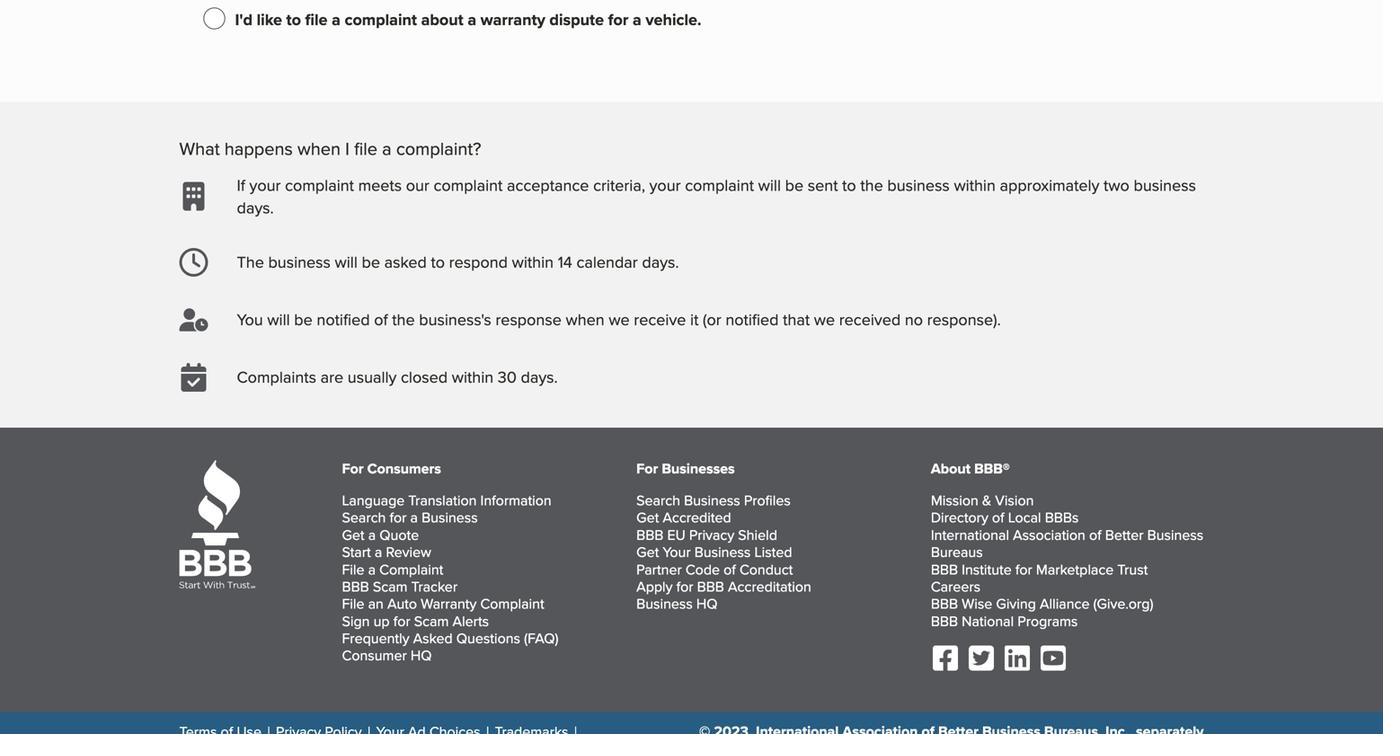 Task type: locate. For each thing, give the bounding box(es) containing it.
get down language
[[342, 524, 365, 545]]

of up the usually
[[374, 308, 388, 331]]

we
[[609, 308, 630, 331], [814, 308, 835, 331]]

of left better
[[1089, 524, 1102, 545]]

1 vertical spatial to
[[842, 173, 856, 196]]

2 horizontal spatial to
[[842, 173, 856, 196]]

file right i
[[354, 136, 377, 161]]

bbb up "sign"
[[342, 576, 369, 597]]

when left i
[[298, 136, 341, 161]]

language
[[342, 490, 405, 510]]

will left the asked
[[335, 250, 358, 273]]

hq down sign up for scam alerts link
[[411, 645, 432, 666]]

days. inside if your complaint meets our complaint acceptance criteria, your complaint will be sent to the business within approximately two business days.
[[237, 196, 274, 219]]

for left businesses
[[636, 458, 658, 479]]

i
[[345, 136, 350, 161]]

about bbb® link
[[931, 458, 1010, 479]]

for up "giving" at the right of the page
[[1015, 559, 1033, 579]]

your right 'criteria,'
[[649, 173, 681, 196]]

alerts
[[453, 611, 489, 631]]

0 horizontal spatial the
[[392, 308, 415, 331]]

bbb image
[[179, 460, 256, 589]]

be right you
[[294, 308, 313, 331]]

international association of better business bureaus link
[[931, 524, 1204, 562]]

&
[[982, 490, 992, 510]]

1 vertical spatial will
[[335, 250, 358, 273]]

consumer hq link
[[342, 645, 432, 666]]

business
[[684, 490, 740, 510], [422, 507, 478, 528], [1147, 524, 1204, 545], [695, 542, 751, 562], [636, 593, 693, 614]]

for up language
[[342, 458, 364, 479]]

will right you
[[267, 308, 290, 331]]

if
[[237, 173, 245, 196]]

0 vertical spatial the
[[860, 173, 883, 196]]

1 vertical spatial within
[[512, 250, 554, 273]]

0 horizontal spatial notified
[[317, 308, 370, 331]]

get a quote link
[[342, 524, 419, 545]]

if your complaint meets our complaint acceptance criteria, your complaint will be sent to the business within approximately two business days.
[[237, 173, 1196, 219]]

search up eu
[[636, 490, 680, 510]]

2 vertical spatial will
[[267, 308, 290, 331]]

the left business's
[[392, 308, 415, 331]]

file right like
[[305, 7, 328, 31]]

association
[[1013, 524, 1086, 545]]

to right "sent"
[[842, 173, 856, 196]]

a right like
[[332, 7, 341, 31]]

1 vertical spatial the
[[392, 308, 415, 331]]

1 horizontal spatial file
[[354, 136, 377, 161]]

a up meets
[[382, 136, 392, 161]]

0 horizontal spatial file
[[305, 7, 328, 31]]

accreditation
[[728, 576, 811, 597]]

frequently
[[342, 628, 409, 649]]

1 horizontal spatial your
[[649, 173, 681, 196]]

for inside mission & vision directory of local bbbs international association of better business bureaus bbb institute for marketplace trust careers bbb wise giving alliance (give.org) bbb national programs
[[1015, 559, 1033, 579]]

1 horizontal spatial search
[[636, 490, 680, 510]]

0 vertical spatial will
[[758, 173, 781, 196]]

be left the asked
[[362, 250, 380, 273]]

within left approximately
[[954, 173, 996, 196]]

directory of local bbbs link
[[931, 507, 1079, 528]]

2 horizontal spatial be
[[785, 173, 804, 196]]

1 horizontal spatial for
[[636, 458, 658, 479]]

code
[[686, 559, 720, 579]]

1 horizontal spatial hq
[[696, 593, 718, 614]]

will left "sent"
[[758, 173, 781, 196]]

mission & vision directory of local bbbs international association of better business bureaus bbb institute for marketplace trust careers bbb wise giving alliance (give.org) bbb national programs
[[931, 490, 1204, 631]]

0 vertical spatial to
[[286, 7, 301, 31]]

1 vertical spatial be
[[362, 250, 380, 273]]

of
[[374, 308, 388, 331], [992, 507, 1004, 528], [1089, 524, 1102, 545], [724, 559, 736, 579]]

file
[[305, 7, 328, 31], [354, 136, 377, 161]]

to right like
[[286, 7, 301, 31]]

1 horizontal spatial we
[[814, 308, 835, 331]]

your
[[249, 173, 281, 196], [649, 173, 681, 196]]

we right that at the right of page
[[814, 308, 835, 331]]

2 horizontal spatial days.
[[642, 250, 679, 273]]

business inside mission & vision directory of local bbbs international association of better business bureaus bbb institute for marketplace trust careers bbb wise giving alliance (give.org) bbb national programs
[[1147, 524, 1204, 545]]

0 horizontal spatial within
[[452, 366, 494, 388]]

2 vertical spatial within
[[452, 366, 494, 388]]

2 your from the left
[[649, 173, 681, 196]]

0 vertical spatial scam
[[373, 576, 408, 597]]

1 horizontal spatial days.
[[521, 366, 558, 388]]

0 horizontal spatial your
[[249, 173, 281, 196]]

for
[[342, 458, 364, 479], [636, 458, 658, 479]]

30
[[498, 366, 517, 388]]

0 horizontal spatial to
[[286, 7, 301, 31]]

1 horizontal spatial notified
[[726, 308, 779, 331]]

0 horizontal spatial business
[[268, 250, 331, 273]]

within
[[954, 173, 996, 196], [512, 250, 554, 273], [452, 366, 494, 388]]

2 vertical spatial be
[[294, 308, 313, 331]]

notified up are
[[317, 308, 370, 331]]

0 horizontal spatial days.
[[237, 196, 274, 219]]

bbb
[[636, 524, 664, 545], [931, 559, 958, 579], [342, 576, 369, 597], [697, 576, 724, 597], [931, 593, 958, 614], [931, 611, 958, 631]]

businesses
[[662, 458, 735, 479]]

0 vertical spatial within
[[954, 173, 996, 196]]

2 vertical spatial to
[[431, 250, 445, 273]]

will
[[758, 173, 781, 196], [335, 250, 358, 273], [267, 308, 290, 331]]

1 horizontal spatial be
[[362, 250, 380, 273]]

get left your
[[636, 542, 659, 562]]

of right code
[[724, 559, 736, 579]]

accredited
[[663, 507, 731, 528]]

search business profiles get accredited bbb eu privacy shield get your business listed partner code of conduct apply for bbb accreditation business hq
[[636, 490, 811, 614]]

days. up the
[[237, 196, 274, 219]]

2 horizontal spatial will
[[758, 173, 781, 196]]

response
[[496, 308, 562, 331]]

0 horizontal spatial complaint
[[379, 559, 443, 579]]

of right the &
[[992, 507, 1004, 528]]

1 horizontal spatial to
[[431, 250, 445, 273]]

0 horizontal spatial hq
[[411, 645, 432, 666]]

1 file from the top
[[342, 559, 364, 579]]

be
[[785, 173, 804, 196], [362, 250, 380, 273], [294, 308, 313, 331]]

2 file from the top
[[342, 593, 364, 614]]

get your business listed link
[[636, 542, 792, 562]]

0 vertical spatial file
[[305, 7, 328, 31]]

1 vertical spatial scam
[[414, 611, 449, 631]]

questions
[[456, 628, 520, 649]]

bbb®
[[974, 458, 1010, 479]]

within left 30
[[452, 366, 494, 388]]

your right if
[[249, 173, 281, 196]]

0 vertical spatial days.
[[237, 196, 274, 219]]

2 we from the left
[[814, 308, 835, 331]]

within left "14"
[[512, 250, 554, 273]]

listed
[[755, 542, 792, 562]]

2 vertical spatial days.
[[521, 366, 558, 388]]

frequently asked questions (faq) link
[[342, 628, 559, 649]]

0 horizontal spatial search
[[342, 507, 386, 528]]

warranty
[[421, 593, 477, 614]]

search
[[636, 490, 680, 510], [342, 507, 386, 528]]

careers link
[[931, 576, 981, 597]]

file left an
[[342, 593, 364, 614]]

bbb left "wise" on the bottom of the page
[[931, 593, 958, 614]]

to
[[286, 7, 301, 31], [842, 173, 856, 196], [431, 250, 445, 273]]

bbb down careers link
[[931, 611, 958, 631]]

search for a business link
[[342, 507, 478, 528]]

the
[[237, 250, 264, 273]]

better
[[1105, 524, 1144, 545]]

institute
[[962, 559, 1012, 579]]

bbb down "get your business listed" link
[[697, 576, 724, 597]]

notified right (or
[[726, 308, 779, 331]]

hq down code
[[696, 593, 718, 614]]

1 horizontal spatial business
[[887, 173, 950, 196]]

a left vehicle.
[[633, 7, 641, 31]]

bbb eu privacy shield link
[[636, 524, 777, 545]]

we left receive in the top left of the page
[[609, 308, 630, 331]]

1 vertical spatial file
[[342, 593, 364, 614]]

a up an
[[368, 559, 376, 579]]

international
[[931, 524, 1009, 545]]

for
[[608, 7, 629, 31], [390, 507, 407, 528], [1015, 559, 1033, 579], [676, 576, 693, 597], [393, 611, 410, 631]]

wise
[[962, 593, 993, 614]]

for right up
[[393, 611, 410, 631]]

days. right 30
[[521, 366, 558, 388]]

2 horizontal spatial within
[[954, 173, 996, 196]]

2 for from the left
[[636, 458, 658, 479]]

the right "sent"
[[860, 173, 883, 196]]

1 for from the left
[[342, 458, 364, 479]]

bbb wise giving alliance (give.org) link
[[931, 593, 1153, 614]]

notified
[[317, 308, 370, 331], [726, 308, 779, 331]]

0 vertical spatial hq
[[696, 593, 718, 614]]

1 vertical spatial hq
[[411, 645, 432, 666]]

file
[[342, 559, 364, 579], [342, 593, 364, 614]]

hq
[[696, 593, 718, 614], [411, 645, 432, 666]]

to right the asked
[[431, 250, 445, 273]]

sign up for scam alerts link
[[342, 611, 489, 631]]

days. right calendar
[[642, 250, 679, 273]]

0 vertical spatial when
[[298, 136, 341, 161]]

1 vertical spatial complaint
[[480, 593, 544, 614]]

1 horizontal spatial when
[[566, 308, 605, 331]]

when
[[298, 136, 341, 161], [566, 308, 605, 331]]

1 horizontal spatial scam
[[414, 611, 449, 631]]

get accredited link
[[636, 507, 731, 528]]

be inside if your complaint meets our complaint acceptance criteria, your complaint will be sent to the business within approximately two business days.
[[785, 173, 804, 196]]

tracker
[[411, 576, 458, 597]]

complaint?
[[396, 136, 481, 161]]

happens
[[224, 136, 293, 161]]

eu
[[667, 524, 686, 545]]

for up the review
[[390, 507, 407, 528]]

local
[[1008, 507, 1041, 528]]

bbb inside language translation information search for a business get a quote start a review file a complaint bbb scam tracker file an auto warranty complaint sign up for scam alerts frequently asked questions (faq) consumer hq
[[342, 576, 369, 597]]

conduct
[[740, 559, 793, 579]]

0 vertical spatial be
[[785, 173, 804, 196]]

a right about
[[468, 7, 476, 31]]

get
[[636, 507, 659, 528], [342, 524, 365, 545], [636, 542, 659, 562]]

closed
[[401, 366, 448, 388]]

search business profiles link
[[636, 490, 791, 510]]

0 vertical spatial file
[[342, 559, 364, 579]]

hq inside language translation information search for a business get a quote start a review file a complaint bbb scam tracker file an auto warranty complaint sign up for scam alerts frequently asked questions (faq) consumer hq
[[411, 645, 432, 666]]

for right apply
[[676, 576, 693, 597]]

consumers
[[367, 458, 441, 479]]

when right response
[[566, 308, 605, 331]]

search inside search business profiles get accredited bbb eu privacy shield get your business listed partner code of conduct apply for bbb accreditation business hq
[[636, 490, 680, 510]]

for consumers
[[342, 458, 441, 479]]

0 horizontal spatial when
[[298, 136, 341, 161]]

0 horizontal spatial for
[[342, 458, 364, 479]]

within inside if your complaint meets our complaint acceptance criteria, your complaint will be sent to the business within approximately two business days.
[[954, 173, 996, 196]]

0 horizontal spatial we
[[609, 308, 630, 331]]

0 horizontal spatial scam
[[373, 576, 408, 597]]

bbb institute for marketplace trust link
[[931, 559, 1148, 579]]

1 horizontal spatial the
[[860, 173, 883, 196]]

(faq)
[[524, 628, 559, 649]]

0 horizontal spatial be
[[294, 308, 313, 331]]

search up the start
[[342, 507, 386, 528]]

1 notified from the left
[[317, 308, 370, 331]]

file down get a quote link
[[342, 559, 364, 579]]

for businesses
[[636, 458, 735, 479]]

be left "sent"
[[785, 173, 804, 196]]



Task type: describe. For each thing, give the bounding box(es) containing it.
search inside language translation information search for a business get a quote start a review file a complaint bbb scam tracker file an auto warranty complaint sign up for scam alerts frequently asked questions (faq) consumer hq
[[342, 507, 386, 528]]

quote
[[380, 524, 419, 545]]

review
[[386, 542, 431, 562]]

business inside language translation information search for a business get a quote start a review file a complaint bbb scam tracker file an auto warranty complaint sign up for scam alerts frequently asked questions (faq) consumer hq
[[422, 507, 478, 528]]

1 we from the left
[[609, 308, 630, 331]]

(or
[[703, 308, 721, 331]]

bbb left eu
[[636, 524, 664, 545]]

for businesses link
[[636, 458, 735, 479]]

what
[[179, 136, 220, 161]]

a up the review
[[410, 507, 418, 528]]

complaints are usually closed within 30 days.
[[237, 366, 558, 388]]

careers
[[931, 576, 981, 597]]

are
[[321, 366, 343, 388]]

our
[[406, 173, 429, 196]]

it
[[690, 308, 699, 331]]

1 vertical spatial file
[[354, 136, 377, 161]]

receive
[[634, 308, 686, 331]]

national
[[962, 611, 1014, 631]]

start a review link
[[342, 542, 431, 562]]

get inside language translation information search for a business get a quote start a review file a complaint bbb scam tracker file an auto warranty complaint sign up for scam alerts frequently asked questions (faq) consumer hq
[[342, 524, 365, 545]]

auto
[[387, 593, 417, 614]]

approximately
[[1000, 173, 1100, 196]]

sent
[[808, 173, 838, 196]]

response).
[[927, 308, 1001, 331]]

1 horizontal spatial within
[[512, 250, 554, 273]]

dispute
[[550, 7, 604, 31]]

apply
[[636, 576, 673, 597]]

bbb left the institute
[[931, 559, 958, 579]]

consumer
[[342, 645, 407, 666]]

1 horizontal spatial complaint
[[480, 593, 544, 614]]

0 vertical spatial complaint
[[379, 559, 443, 579]]

alliance
[[1040, 593, 1090, 614]]

business's
[[419, 308, 491, 331]]

translation
[[408, 490, 477, 510]]

get left eu
[[636, 507, 659, 528]]

asked
[[413, 628, 453, 649]]

i'd like to file a complaint about a warranty dispute for a vehicle.
[[235, 7, 702, 31]]

the inside if your complaint meets our complaint acceptance criteria, your complaint will be sent to the business within approximately two business days.
[[860, 173, 883, 196]]

directory
[[931, 507, 988, 528]]

two
[[1104, 173, 1130, 196]]

usually
[[348, 366, 397, 388]]

a left quote
[[368, 524, 376, 545]]

that
[[783, 308, 810, 331]]

bureaus
[[931, 542, 983, 562]]

sign
[[342, 611, 370, 631]]

i'd
[[235, 7, 253, 31]]

of inside search business profiles get accredited bbb eu privacy shield get your business listed partner code of conduct apply for bbb accreditation business hq
[[724, 559, 736, 579]]

received
[[839, 308, 901, 331]]

calendar
[[577, 250, 638, 273]]

you will be notified of the business's response when we receive it (or notified that we received no response).
[[237, 308, 1001, 331]]

no
[[905, 308, 923, 331]]

information
[[480, 490, 552, 510]]

up
[[374, 611, 390, 631]]

about bbb®
[[931, 458, 1010, 479]]

2 notified from the left
[[726, 308, 779, 331]]

1 vertical spatial days.
[[642, 250, 679, 273]]

for consumers link
[[342, 458, 441, 479]]

business hq link
[[636, 593, 718, 614]]

partner
[[636, 559, 682, 579]]

trust
[[1118, 559, 1148, 579]]

bbb national programs link
[[931, 611, 1078, 631]]

1 your from the left
[[249, 173, 281, 196]]

partner code of conduct link
[[636, 559, 793, 579]]

to inside if your complaint meets our complaint acceptance criteria, your complaint will be sent to the business within approximately two business days.
[[842, 173, 856, 196]]

programs
[[1018, 611, 1078, 631]]

14
[[558, 250, 572, 273]]

mission & vision link
[[931, 490, 1034, 510]]

the business will be asked to respond within 14 calendar days.
[[237, 250, 679, 273]]

bbb scam tracker link
[[342, 576, 458, 597]]

start
[[342, 542, 371, 562]]

you
[[237, 308, 263, 331]]

language translation information search for a business get a quote start a review file a complaint bbb scam tracker file an auto warranty complaint sign up for scam alerts frequently asked questions (faq) consumer hq
[[342, 490, 559, 666]]

giving
[[996, 593, 1036, 614]]

for for for consumers
[[342, 458, 364, 479]]

about
[[421, 7, 464, 31]]

2 horizontal spatial business
[[1134, 173, 1196, 196]]

a right the start
[[375, 542, 382, 562]]

1 horizontal spatial will
[[335, 250, 358, 273]]

hq inside search business profiles get accredited bbb eu privacy shield get your business listed partner code of conduct apply for bbb accreditation business hq
[[696, 593, 718, 614]]

privacy
[[689, 524, 734, 545]]

asked
[[384, 250, 427, 273]]

shield
[[738, 524, 777, 545]]

vehicle.
[[646, 7, 702, 31]]

meets
[[358, 173, 402, 196]]

apply for bbb accreditation link
[[636, 576, 811, 597]]

(give.org)
[[1093, 593, 1153, 614]]

acceptance
[[507, 173, 589, 196]]

about
[[931, 458, 971, 479]]

1 vertical spatial when
[[566, 308, 605, 331]]

language translation information link
[[342, 490, 552, 510]]

will inside if your complaint meets our complaint acceptance criteria, your complaint will be sent to the business within approximately two business days.
[[758, 173, 781, 196]]

what happens when i file a complaint?
[[179, 136, 481, 161]]

0 horizontal spatial will
[[267, 308, 290, 331]]

file a complaint link
[[342, 559, 443, 579]]

for right dispute
[[608, 7, 629, 31]]

criteria,
[[593, 173, 645, 196]]

like
[[257, 7, 282, 31]]

for inside search business profiles get accredited bbb eu privacy shield get your business listed partner code of conduct apply for bbb accreditation business hq
[[676, 576, 693, 597]]

for for for businesses
[[636, 458, 658, 479]]

profiles
[[744, 490, 791, 510]]

bbbs
[[1045, 507, 1079, 528]]



Task type: vqa. For each thing, say whether or not it's contained in the screenshot.
Inquiries:
no



